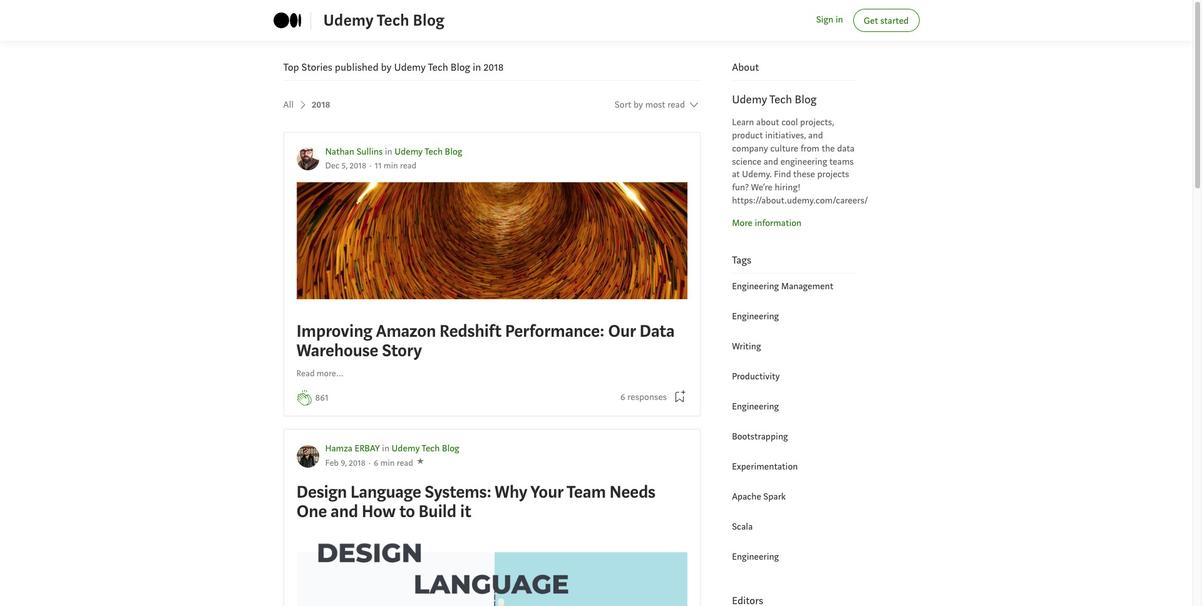 Task type: describe. For each thing, give the bounding box(es) containing it.
sullins
[[356, 146, 383, 158]]

dec 5, 2018 link
[[325, 160, 366, 171]]

3 engineering from the top
[[732, 401, 779, 412]]

all
[[283, 99, 294, 111]]

hamza erbay link
[[325, 443, 380, 455]]

most
[[645, 99, 665, 111]]

feb
[[325, 457, 339, 469]]

tags
[[732, 253, 751, 266]]

more
[[732, 217, 753, 229]]

dec 5, 2018
[[325, 160, 366, 171]]

scala
[[732, 521, 753, 533]]

data
[[640, 320, 675, 342]]

sign
[[816, 14, 833, 26]]

information
[[755, 217, 801, 229]]

these
[[793, 169, 815, 181]]

2 engineering from the top
[[732, 310, 779, 322]]

experimentation
[[732, 461, 798, 473]]

scala link
[[732, 521, 753, 533]]

engineering
[[780, 156, 827, 168]]

learn about cool projects, product initiatives, and company culture from the data science and engineering teams at udemy. find these projects fun? we're hiring! https://about.udemy.com/careers/
[[732, 117, 868, 207]]

redshift
[[439, 320, 501, 342]]

our
[[608, 320, 636, 342]]

nathan sullins link
[[325, 146, 383, 158]]

feb 9, 2018
[[325, 457, 365, 469]]

sign in link
[[816, 13, 843, 27]]

find
[[774, 169, 791, 181]]

udemy tech blog link for sullins
[[395, 146, 462, 158]]

stories
[[302, 61, 332, 74]]

0 vertical spatial by
[[381, 61, 392, 74]]

udemy tech blog link for erbay
[[392, 443, 459, 455]]

product
[[732, 130, 763, 141]]

projects,
[[800, 117, 834, 128]]

fun?
[[732, 182, 749, 194]]

get started link
[[853, 9, 919, 32]]

blog inside udemy tech blog link
[[413, 10, 444, 31]]

go to the profile of hamza erbay image
[[296, 445, 319, 467]]

one
[[296, 500, 327, 523]]

udemy up 'published' at top
[[323, 10, 374, 31]]

2 engineering link from the top
[[732, 401, 779, 412]]

read more… link
[[296, 368, 344, 381]]

apache spark link
[[732, 491, 786, 503]]

team
[[567, 481, 606, 503]]

more information
[[732, 217, 801, 229]]

9,
[[341, 457, 347, 469]]

and inside "design language systems: why your team needs one and how to build it"
[[331, 500, 358, 523]]

udemy up the '11 min read' image
[[395, 146, 423, 158]]

apache
[[732, 491, 761, 503]]

861
[[315, 392, 328, 404]]

more…
[[317, 368, 344, 380]]

the
[[822, 143, 835, 155]]

6 responses
[[620, 391, 667, 403]]

design language systems: why your team needs one and how to build it link
[[296, 479, 688, 606]]

from
[[801, 143, 819, 155]]

writing
[[732, 340, 761, 352]]

6 responses link
[[620, 390, 667, 404]]

we're
[[751, 182, 773, 194]]

at
[[732, 169, 740, 181]]

hamza
[[325, 443, 352, 455]]

engineering management link
[[732, 280, 833, 292]]

11 min read image
[[375, 160, 416, 171]]

improving amazon redshift performance: our data warehouse story link
[[296, 182, 688, 364]]

company
[[732, 143, 768, 155]]

hamza erbay in udemy tech blog
[[325, 443, 459, 455]]

published
[[335, 61, 378, 74]]

build it
[[419, 500, 471, 523]]

feb 9, 2018 link
[[325, 457, 365, 469]]

sort
[[615, 99, 631, 111]]

top
[[283, 61, 299, 74]]

about
[[756, 117, 779, 128]]



Task type: vqa. For each thing, say whether or not it's contained in the screenshot.
Sep to the bottom
no



Task type: locate. For each thing, give the bounding box(es) containing it.
warehouse
[[296, 339, 378, 362]]

why
[[495, 481, 527, 503]]

4 engineering from the top
[[732, 551, 779, 563]]

culture
[[770, 143, 798, 155]]

1 horizontal spatial udemy tech blog
[[732, 92, 817, 107]]

get
[[864, 15, 878, 27]]

2 vertical spatial engineering link
[[732, 551, 779, 563]]

6
[[620, 391, 625, 403]]

needs
[[609, 481, 655, 503]]

experimentation link
[[732, 461, 798, 473]]

erbay
[[355, 443, 380, 455]]

2 horizontal spatial and
[[808, 130, 823, 141]]

nathan sullins in udemy tech blog
[[325, 146, 462, 158]]

3 engineering link from the top
[[732, 551, 779, 563]]

1 vertical spatial engineering link
[[732, 401, 779, 412]]

apache spark
[[732, 491, 786, 503]]

engineering management
[[732, 280, 833, 292]]

nathan
[[325, 146, 354, 158]]

engineering link down productivity link
[[732, 401, 779, 412]]

and right the 'one'
[[331, 500, 358, 523]]

performance:
[[505, 320, 604, 342]]

spark
[[763, 491, 786, 503]]

and down 'projects,'
[[808, 130, 823, 141]]

by inside button
[[634, 99, 643, 111]]

get started
[[864, 15, 909, 27]]

teams
[[829, 156, 854, 168]]

udemy tech blog link up top stories published by udemy tech blog in 2018
[[323, 8, 444, 33]]

amazon
[[376, 320, 436, 342]]

udemy tech blog link up the '11 min read' image
[[395, 146, 462, 158]]

productivity link
[[732, 370, 780, 382]]

1 engineering link from the top
[[732, 310, 779, 322]]

your
[[530, 481, 563, 503]]

udemy
[[323, 10, 374, 31], [394, 61, 426, 74], [732, 92, 767, 107], [395, 146, 423, 158], [392, 443, 420, 455]]

1 horizontal spatial by
[[634, 99, 643, 111]]

by right sort in the right of the page
[[634, 99, 643, 111]]

2018
[[484, 61, 504, 74], [312, 99, 330, 111], [350, 160, 366, 171], [349, 457, 365, 469]]

0 vertical spatial udemy tech blog link
[[323, 8, 444, 33]]

1 vertical spatial by
[[634, 99, 643, 111]]

udemy tech blog
[[323, 10, 444, 31], [732, 92, 817, 107]]

0 horizontal spatial and
[[331, 500, 358, 523]]

1 vertical spatial udemy tech blog link
[[395, 146, 462, 158]]

udemy tech blog link
[[323, 8, 444, 33], [395, 146, 462, 158], [392, 443, 459, 455]]

tech
[[377, 10, 409, 31], [428, 61, 448, 74], [769, 92, 792, 107], [425, 146, 443, 158], [422, 443, 440, 455]]

story
[[382, 339, 422, 362]]

sort by most read button
[[615, 93, 701, 117]]

engineering up writing
[[732, 310, 779, 322]]

0 horizontal spatial by
[[381, 61, 392, 74]]

1 horizontal spatial and
[[764, 156, 778, 168]]

cool
[[781, 117, 798, 128]]

more information link
[[732, 217, 801, 229]]

design language systems: why your team needs one and how to build it
[[296, 481, 655, 523]]

https://about.udemy.com/careers/
[[732, 195, 868, 207]]

improving amazon redshift performance: our data warehouse story
[[296, 320, 675, 362]]

by
[[381, 61, 392, 74], [634, 99, 643, 111]]

read
[[296, 368, 315, 380]]

sort by most read
[[615, 99, 685, 111]]

engineering down scala
[[732, 551, 779, 563]]

engineering link down scala
[[732, 551, 779, 563]]

projects
[[817, 169, 849, 181]]

and up find
[[764, 156, 778, 168]]

5,
[[342, 160, 348, 171]]

engineering down productivity link
[[732, 401, 779, 412]]

2018 link
[[312, 93, 330, 117]]

udemy tech blog up top stories published by udemy tech blog in 2018
[[323, 10, 444, 31]]

engineering down tags at the top
[[732, 280, 779, 292]]

about
[[732, 61, 759, 74]]

6 min read image
[[374, 457, 413, 469]]

1 vertical spatial and
[[764, 156, 778, 168]]

design
[[296, 481, 347, 503]]

systems:
[[425, 481, 491, 503]]

udemy right 'published' at top
[[394, 61, 426, 74]]

udemy tech blog link up 6 min read image
[[392, 443, 459, 455]]

udemy.
[[742, 169, 772, 181]]

udemy up 6 min read image
[[392, 443, 420, 455]]

go to the profile of nathan sullins image
[[296, 148, 319, 170]]

0 vertical spatial udemy tech blog
[[323, 10, 444, 31]]

language
[[350, 481, 421, 503]]

0 horizontal spatial udemy tech blog
[[323, 10, 444, 31]]

2 vertical spatial and
[[331, 500, 358, 523]]

bootstrapping link
[[732, 431, 788, 442]]

1 vertical spatial udemy tech blog
[[732, 92, 817, 107]]

2 vertical spatial udemy tech blog link
[[392, 443, 459, 455]]

read
[[668, 99, 685, 111]]

bootstrapping
[[732, 431, 788, 442]]

science
[[732, 156, 761, 168]]

in
[[836, 14, 843, 26], [473, 61, 481, 74], [385, 146, 392, 158], [382, 443, 389, 455]]

initiatives,
[[765, 130, 806, 141]]

https://about.udemy.com/careers/ link
[[732, 195, 868, 207]]

sign in
[[816, 14, 843, 26]]

and
[[808, 130, 823, 141], [764, 156, 778, 168], [331, 500, 358, 523]]

writing link
[[732, 340, 761, 352]]

how
[[362, 500, 396, 523]]

engineering link up writing
[[732, 310, 779, 322]]

blog
[[413, 10, 444, 31], [451, 61, 470, 74], [795, 92, 817, 107], [445, 146, 462, 158], [442, 443, 459, 455]]

read more…
[[296, 368, 344, 380]]

udemy tech blog up about
[[732, 92, 817, 107]]

engineering link
[[732, 310, 779, 322], [732, 401, 779, 412], [732, 551, 779, 563]]

management
[[781, 280, 833, 292]]

productivity
[[732, 370, 780, 382]]

started
[[880, 15, 909, 27]]

udemy up learn
[[732, 92, 767, 107]]

responses
[[627, 391, 667, 403]]

improving
[[296, 320, 372, 342]]

top stories published by udemy tech blog in 2018
[[283, 61, 504, 74]]

861 button
[[315, 392, 328, 406]]

hiring!
[[775, 182, 801, 194]]

1 engineering from the top
[[732, 280, 779, 292]]

data
[[837, 143, 855, 155]]

0 vertical spatial engineering link
[[732, 310, 779, 322]]

to
[[399, 500, 415, 523]]

0 vertical spatial and
[[808, 130, 823, 141]]

by right 'published' at top
[[381, 61, 392, 74]]



